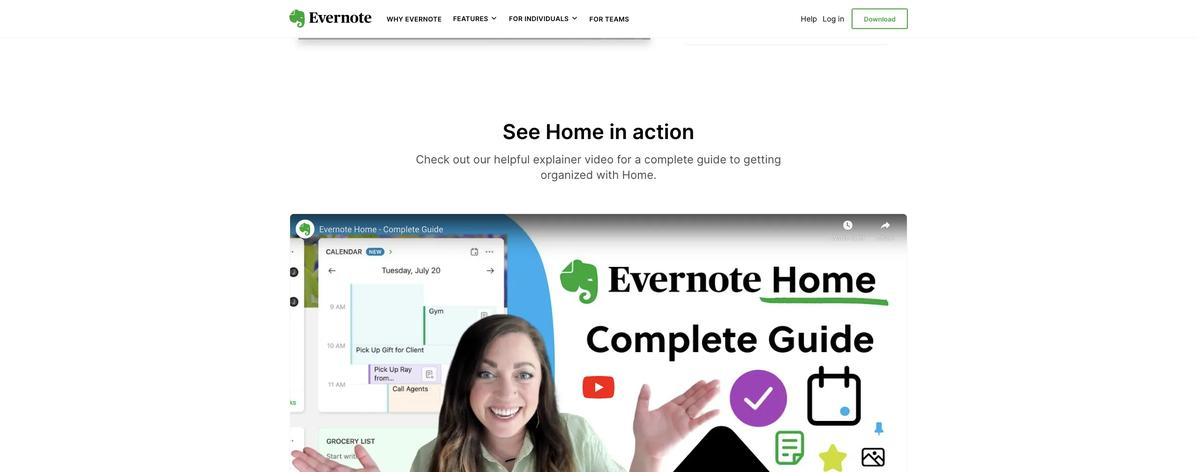 Task type: locate. For each thing, give the bounding box(es) containing it.
our
[[474, 153, 491, 166]]

video
[[585, 153, 614, 166]]

helpful
[[494, 153, 530, 166]]

home.
[[622, 168, 657, 182]]

in right 'log'
[[838, 14, 845, 23]]

in
[[838, 14, 845, 23], [610, 119, 628, 144]]

0 horizontal spatial in
[[610, 119, 628, 144]]

why
[[387, 15, 404, 23]]

download link
[[852, 8, 908, 29]]

1 vertical spatial in
[[610, 119, 628, 144]]

to
[[730, 153, 741, 166]]

for individuals
[[509, 15, 569, 23]]

for left teams
[[590, 15, 603, 23]]

for inside button
[[509, 15, 523, 23]]

0 vertical spatial in
[[838, 14, 845, 23]]

0 horizontal spatial for
[[509, 15, 523, 23]]

in up for
[[610, 119, 628, 144]]

 image
[[289, 0, 664, 59]]

why evernote link
[[387, 14, 442, 23]]

features
[[453, 15, 489, 23]]

for
[[509, 15, 523, 23], [590, 15, 603, 23]]

evernote
[[405, 15, 442, 23]]

why evernote
[[387, 15, 442, 23]]

log
[[823, 14, 836, 23]]

for for for individuals
[[509, 15, 523, 23]]

a
[[635, 153, 641, 166]]

help
[[801, 14, 817, 23]]

teams
[[605, 15, 630, 23]]

individuals
[[525, 15, 569, 23]]

see
[[503, 119, 541, 144]]

guide
[[697, 153, 727, 166]]

features button
[[453, 14, 498, 23]]

1 horizontal spatial for
[[590, 15, 603, 23]]

for left individuals
[[509, 15, 523, 23]]



Task type: describe. For each thing, give the bounding box(es) containing it.
help link
[[801, 14, 817, 23]]

home
[[546, 119, 604, 144]]

getting
[[744, 153, 782, 166]]

evernote logo image
[[289, 9, 372, 28]]

explainer
[[533, 153, 582, 166]]

for teams
[[590, 15, 630, 23]]

action
[[633, 119, 695, 144]]

organized
[[541, 168, 593, 182]]

check out our helpful explainer video for a complete guide to getting organized with home.
[[416, 153, 782, 182]]

for individuals button
[[509, 14, 578, 23]]

log in
[[823, 14, 845, 23]]

for teams link
[[590, 14, 630, 23]]

for for for teams
[[590, 15, 603, 23]]

1 horizontal spatial in
[[838, 14, 845, 23]]

log in link
[[823, 14, 845, 23]]

with
[[597, 168, 619, 182]]

out
[[453, 153, 470, 166]]

download
[[864, 15, 896, 23]]

complete
[[645, 153, 694, 166]]

check
[[416, 153, 450, 166]]

for
[[617, 153, 632, 166]]

see home in action
[[503, 119, 695, 144]]



Task type: vqa. For each thing, say whether or not it's contained in the screenshot.
the right 'For'
yes



